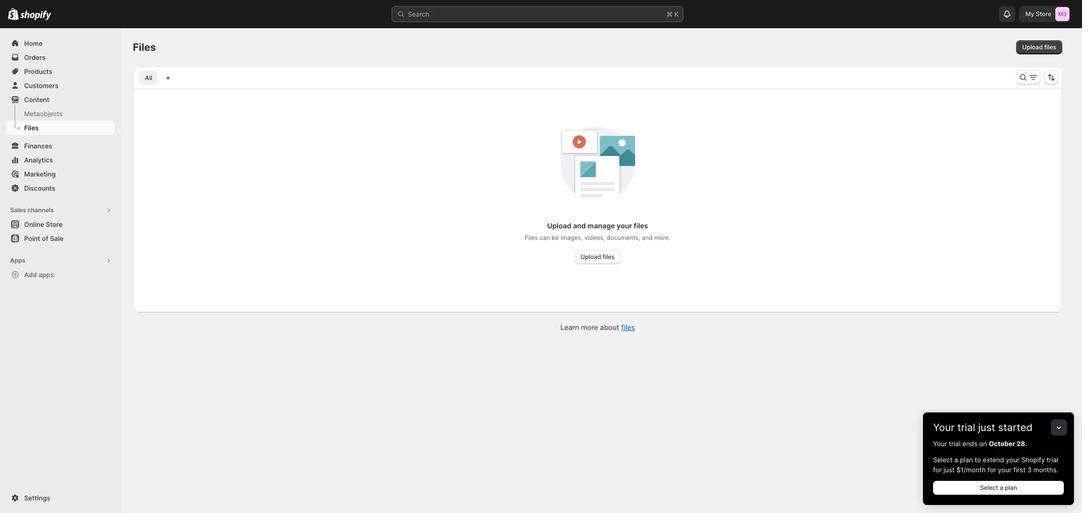 Task type: describe. For each thing, give the bounding box(es) containing it.
documents,
[[607, 234, 641, 242]]

apps
[[10, 257, 25, 264]]

add
[[24, 271, 37, 279]]

1 vertical spatial your
[[1007, 456, 1020, 464]]

your trial just started element
[[924, 439, 1075, 506]]

analytics
[[24, 156, 53, 164]]

upload and manage your files
[[547, 222, 648, 230]]

plan for select a plan
[[1005, 484, 1018, 492]]

upload for the left the upload files button
[[581, 253, 601, 261]]

0 horizontal spatial and
[[573, 222, 586, 230]]

trial inside select a plan to extend your shopify trial for just $1/month for your first 3 months.
[[1047, 456, 1059, 464]]

upload files for the top the upload files button
[[1023, 43, 1057, 51]]

orders link
[[6, 50, 115, 64]]

orders
[[24, 53, 46, 61]]

plan for select a plan to extend your shopify trial for just $1/month for your first 3 months.
[[960, 456, 973, 464]]

on
[[980, 440, 988, 448]]

analytics link
[[6, 153, 115, 167]]

content
[[24, 96, 49, 104]]

sale
[[50, 235, 63, 243]]

apps button
[[6, 254, 115, 268]]

my
[[1026, 10, 1035, 18]]

files right about
[[622, 323, 635, 332]]

.
[[1026, 440, 1027, 448]]

finances
[[24, 142, 52, 150]]

files up documents, in the right of the page
[[634, 222, 648, 230]]

0 vertical spatial upload files button
[[1017, 40, 1063, 54]]

started
[[999, 422, 1033, 434]]

1 vertical spatial files
[[24, 124, 39, 132]]

shopify image
[[8, 8, 19, 20]]

discounts link
[[6, 181, 115, 195]]

your for your trial just started
[[934, 422, 955, 434]]

store for my store
[[1036, 10, 1052, 18]]

apps
[[39, 271, 54, 279]]

home link
[[6, 36, 115, 50]]

select for select a plan
[[981, 484, 999, 492]]

my store
[[1026, 10, 1052, 18]]

store for online store
[[46, 221, 63, 229]]

products
[[24, 67, 52, 76]]

search
[[408, 10, 430, 18]]

2 for from the left
[[988, 466, 997, 474]]

add apps
[[24, 271, 54, 279]]

point of sale button
[[0, 232, 121, 246]]

settings
[[24, 495, 50, 503]]

of
[[42, 235, 48, 243]]

select for select a plan to extend your shopify trial for just $1/month for your first 3 months.
[[934, 456, 953, 464]]

metaobjects
[[24, 110, 63, 118]]

files down files can be images, videos, documents, and more.
[[603, 253, 615, 261]]

select a plan
[[981, 484, 1018, 492]]

ends
[[963, 440, 978, 448]]

about
[[600, 323, 620, 332]]

to
[[975, 456, 982, 464]]

october
[[989, 440, 1016, 448]]

upload for the top the upload files button
[[1023, 43, 1043, 51]]

learn
[[561, 323, 579, 332]]

point
[[24, 235, 40, 243]]

upload files for the left the upload files button
[[581, 253, 615, 261]]

point of sale
[[24, 235, 63, 243]]

⌘ k
[[667, 10, 679, 18]]

trial for just
[[958, 422, 976, 434]]

more
[[581, 323, 598, 332]]

be
[[552, 234, 559, 242]]



Task type: vqa. For each thing, say whether or not it's contained in the screenshot.
Your trial just started
yes



Task type: locate. For each thing, give the bounding box(es) containing it.
online store link
[[6, 218, 115, 232]]

files link
[[622, 323, 635, 332]]

just left $1/month
[[944, 466, 955, 474]]

select a plan link
[[934, 481, 1065, 496]]

store up the sale
[[46, 221, 63, 229]]

marketing link
[[6, 167, 115, 181]]

upload files down my store
[[1023, 43, 1057, 51]]

files
[[1045, 43, 1057, 51], [634, 222, 648, 230], [603, 253, 615, 261], [622, 323, 635, 332]]

plan
[[960, 456, 973, 464], [1005, 484, 1018, 492]]

and up "images,"
[[573, 222, 586, 230]]

your up your trial ends on october 28 .
[[934, 422, 955, 434]]

select a plan to extend your shopify trial for just $1/month for your first 3 months.
[[934, 456, 1059, 474]]

customers link
[[6, 79, 115, 93]]

marketing
[[24, 170, 56, 178]]

learn more about files
[[561, 323, 635, 332]]

1 horizontal spatial just
[[979, 422, 996, 434]]

files down metaobjects
[[24, 124, 39, 132]]

a inside select a plan to extend your shopify trial for just $1/month for your first 3 months.
[[955, 456, 959, 464]]

files left can
[[525, 234, 538, 242]]

discounts
[[24, 184, 55, 192]]

and left the more. on the top right
[[642, 234, 653, 242]]

upload files button down files can be images, videos, documents, and more.
[[575, 250, 621, 264]]

0 vertical spatial your
[[934, 422, 955, 434]]

just inside select a plan to extend your shopify trial for just $1/month for your first 3 months.
[[944, 466, 955, 474]]

0 horizontal spatial plan
[[960, 456, 973, 464]]

1 horizontal spatial upload
[[581, 253, 601, 261]]

shopify image
[[20, 10, 51, 21]]

0 horizontal spatial upload
[[547, 222, 572, 230]]

1 your from the top
[[934, 422, 955, 434]]

your trial ends on october 28 .
[[934, 440, 1027, 448]]

k
[[675, 10, 679, 18]]

1 horizontal spatial a
[[1000, 484, 1004, 492]]

select inside select a plan to extend your shopify trial for just $1/month for your first 3 months.
[[934, 456, 953, 464]]

a for select a plan to extend your shopify trial for just $1/month for your first 3 months.
[[955, 456, 959, 464]]

0 vertical spatial a
[[955, 456, 959, 464]]

finances link
[[6, 139, 115, 153]]

select
[[934, 456, 953, 464], [981, 484, 999, 492]]

your left 'first'
[[999, 466, 1012, 474]]

can
[[540, 234, 550, 242]]

upload down my
[[1023, 43, 1043, 51]]

$1/month
[[957, 466, 986, 474]]

0 horizontal spatial select
[[934, 456, 953, 464]]

point of sale link
[[6, 232, 115, 246]]

your
[[934, 422, 955, 434], [934, 440, 948, 448]]

1 horizontal spatial store
[[1036, 10, 1052, 18]]

your trial just started
[[934, 422, 1033, 434]]

trial up months. at bottom
[[1047, 456, 1059, 464]]

2 vertical spatial upload
[[581, 253, 601, 261]]

more.
[[655, 234, 671, 242]]

a inside "select a plan" link
[[1000, 484, 1004, 492]]

0 horizontal spatial a
[[955, 456, 959, 464]]

1 vertical spatial a
[[1000, 484, 1004, 492]]

home
[[24, 39, 43, 47]]

a down select a plan to extend your shopify trial for just $1/month for your first 3 months.
[[1000, 484, 1004, 492]]

0 vertical spatial files
[[133, 41, 156, 53]]

sales channels
[[10, 206, 54, 214]]

0 vertical spatial store
[[1036, 10, 1052, 18]]

1 for from the left
[[934, 466, 942, 474]]

your inside your trial just started element
[[934, 440, 948, 448]]

metaobjects link
[[6, 107, 115, 121]]

trial for ends
[[949, 440, 961, 448]]

1 vertical spatial upload
[[547, 222, 572, 230]]

upload down the videos,
[[581, 253, 601, 261]]

settings link
[[6, 491, 115, 506]]

1 horizontal spatial plan
[[1005, 484, 1018, 492]]

28
[[1017, 440, 1026, 448]]

files link
[[6, 121, 115, 135]]

2 horizontal spatial upload
[[1023, 43, 1043, 51]]

extend
[[983, 456, 1005, 464]]

just up on
[[979, 422, 996, 434]]

1 horizontal spatial upload files button
[[1017, 40, 1063, 54]]

just
[[979, 422, 996, 434], [944, 466, 955, 474]]

0 horizontal spatial for
[[934, 466, 942, 474]]

1 vertical spatial plan
[[1005, 484, 1018, 492]]

your inside your trial just started dropdown button
[[934, 422, 955, 434]]

upload up be
[[547, 222, 572, 230]]

store right my
[[1036, 10, 1052, 18]]

1 horizontal spatial upload files
[[1023, 43, 1057, 51]]

1 vertical spatial just
[[944, 466, 955, 474]]

your up 'first'
[[1007, 456, 1020, 464]]

a up $1/month
[[955, 456, 959, 464]]

2 vertical spatial files
[[525, 234, 538, 242]]

1 horizontal spatial for
[[988, 466, 997, 474]]

0 horizontal spatial upload files button
[[575, 250, 621, 264]]

first
[[1014, 466, 1026, 474]]

customers
[[24, 82, 58, 90]]

1 vertical spatial store
[[46, 221, 63, 229]]

1 horizontal spatial files
[[133, 41, 156, 53]]

2 vertical spatial trial
[[1047, 456, 1059, 464]]

files up all
[[133, 41, 156, 53]]

trial up ends at the right
[[958, 422, 976, 434]]

channels
[[27, 206, 54, 214]]

my store image
[[1056, 7, 1070, 21]]

2 your from the top
[[934, 440, 948, 448]]

0 horizontal spatial files
[[24, 124, 39, 132]]

select left to
[[934, 456, 953, 464]]

for
[[934, 466, 942, 474], [988, 466, 997, 474]]

products link
[[6, 64, 115, 79]]

just inside dropdown button
[[979, 422, 996, 434]]

trial left ends at the right
[[949, 440, 961, 448]]

1 vertical spatial upload files button
[[575, 250, 621, 264]]

upload files down files can be images, videos, documents, and more.
[[581, 253, 615, 261]]

shopify
[[1022, 456, 1046, 464]]

store
[[1036, 10, 1052, 18], [46, 221, 63, 229]]

1 vertical spatial your
[[934, 440, 948, 448]]

plan down 'first'
[[1005, 484, 1018, 492]]

online
[[24, 221, 44, 229]]

2 horizontal spatial files
[[525, 234, 538, 242]]

⌘
[[667, 10, 673, 18]]

upload files button down my store
[[1017, 40, 1063, 54]]

your for your trial ends on october 28 .
[[934, 440, 948, 448]]

for down extend
[[988, 466, 997, 474]]

your left ends at the right
[[934, 440, 948, 448]]

1 horizontal spatial select
[[981, 484, 999, 492]]

files
[[133, 41, 156, 53], [24, 124, 39, 132], [525, 234, 538, 242]]

0 vertical spatial trial
[[958, 422, 976, 434]]

upload
[[1023, 43, 1043, 51], [547, 222, 572, 230], [581, 253, 601, 261]]

0 horizontal spatial store
[[46, 221, 63, 229]]

1 vertical spatial trial
[[949, 440, 961, 448]]

your
[[617, 222, 632, 230], [1007, 456, 1020, 464], [999, 466, 1012, 474]]

select down select a plan to extend your shopify trial for just $1/month for your first 3 months.
[[981, 484, 999, 492]]

for left $1/month
[[934, 466, 942, 474]]

online store button
[[0, 218, 121, 232]]

1 vertical spatial select
[[981, 484, 999, 492]]

online store
[[24, 221, 63, 229]]

3
[[1028, 466, 1032, 474]]

all
[[145, 74, 152, 82]]

sales
[[10, 206, 26, 214]]

videos,
[[585, 234, 605, 242]]

upload files
[[1023, 43, 1057, 51], [581, 253, 615, 261]]

files down my store icon at top
[[1045, 43, 1057, 51]]

a
[[955, 456, 959, 464], [1000, 484, 1004, 492]]

0 vertical spatial and
[[573, 222, 586, 230]]

upload files button
[[1017, 40, 1063, 54], [575, 250, 621, 264]]

2 vertical spatial your
[[999, 466, 1012, 474]]

files can be images, videos, documents, and more.
[[525, 234, 671, 242]]

1 horizontal spatial and
[[642, 234, 653, 242]]

manage
[[588, 222, 615, 230]]

and
[[573, 222, 586, 230], [642, 234, 653, 242]]

plan up $1/month
[[960, 456, 973, 464]]

1 vertical spatial and
[[642, 234, 653, 242]]

add apps button
[[6, 268, 115, 282]]

your trial just started button
[[924, 413, 1075, 434]]

months.
[[1034, 466, 1059, 474]]

all button
[[139, 71, 158, 85]]

sales channels button
[[6, 203, 115, 218]]

0 horizontal spatial upload files
[[581, 253, 615, 261]]

content link
[[6, 93, 115, 107]]

0 vertical spatial just
[[979, 422, 996, 434]]

1 vertical spatial upload files
[[581, 253, 615, 261]]

images,
[[561, 234, 583, 242]]

0 vertical spatial plan
[[960, 456, 973, 464]]

0 horizontal spatial just
[[944, 466, 955, 474]]

0 vertical spatial select
[[934, 456, 953, 464]]

store inside 'button'
[[46, 221, 63, 229]]

0 vertical spatial your
[[617, 222, 632, 230]]

0 vertical spatial upload files
[[1023, 43, 1057, 51]]

your up documents, in the right of the page
[[617, 222, 632, 230]]

plan inside select a plan to extend your shopify trial for just $1/month for your first 3 months.
[[960, 456, 973, 464]]

a for select a plan
[[1000, 484, 1004, 492]]

0 vertical spatial upload
[[1023, 43, 1043, 51]]

trial
[[958, 422, 976, 434], [949, 440, 961, 448], [1047, 456, 1059, 464]]

trial inside dropdown button
[[958, 422, 976, 434]]



